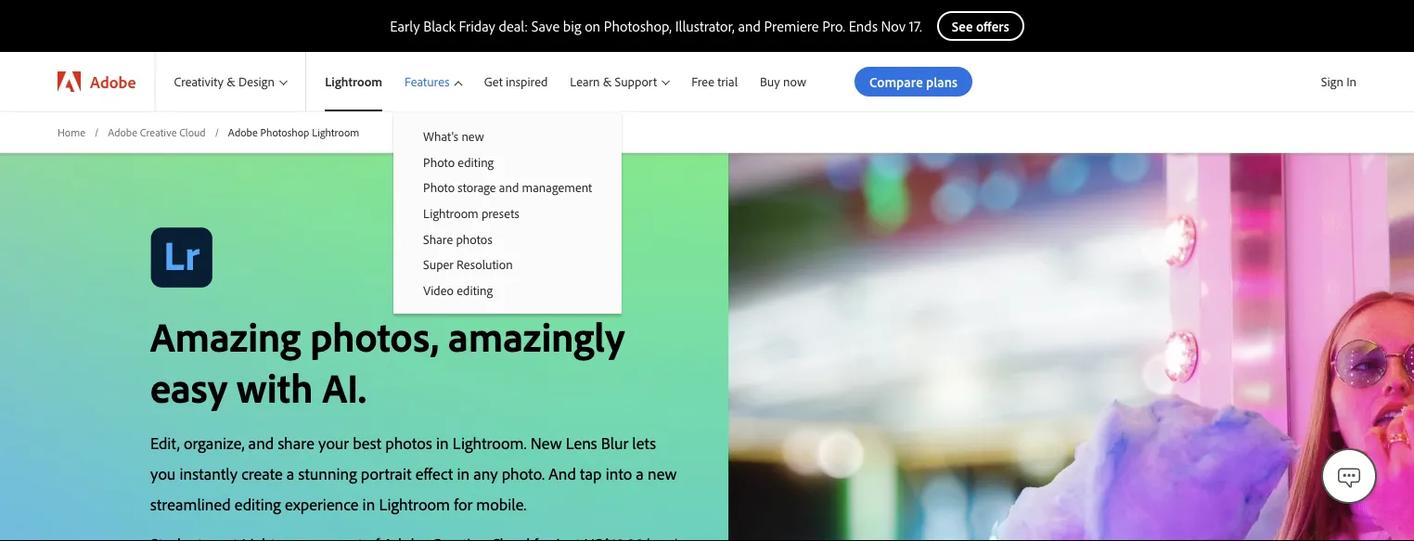 Task type: locate. For each thing, give the bounding box(es) containing it.
lightroom inside edit, organize, and share your best photos in lightroom. new lens blur lets you instantly create a stunning portrait effect in any photo. and tap into a new streamlined editing experience in lightroom for mobile.
[[379, 493, 450, 514]]

illustrator,
[[676, 17, 735, 35]]

and
[[549, 463, 576, 483]]

photos down lightroom presets
[[456, 231, 493, 247]]

2 horizontal spatial in
[[457, 463, 470, 483]]

ends
[[849, 17, 878, 35]]

1 vertical spatial editing
[[457, 282, 493, 298]]

lightroom inside 'group'
[[423, 205, 479, 221]]

1 vertical spatial in
[[457, 463, 470, 483]]

features button
[[394, 52, 473, 111]]

editing down super resolution
[[457, 282, 493, 298]]

photo down photo editing
[[423, 179, 455, 196]]

1 vertical spatial new
[[648, 463, 677, 483]]

portrait
[[361, 463, 412, 483]]

adobe inside adobe link
[[90, 71, 136, 92]]

on
[[585, 17, 601, 35]]

group containing what's new
[[394, 111, 622, 314]]

lightroom up share photos
[[423, 205, 479, 221]]

adobe
[[90, 71, 136, 92], [108, 125, 137, 139], [228, 125, 258, 139]]

adobe left creative
[[108, 125, 137, 139]]

photos up portrait
[[385, 432, 432, 453]]

adobe creative cloud link
[[108, 124, 206, 140]]

& for learn
[[603, 74, 612, 90]]

0 vertical spatial editing
[[458, 154, 494, 170]]

inspired
[[506, 74, 548, 90]]

you
[[150, 463, 176, 483]]

edit,
[[150, 432, 180, 453]]

0 horizontal spatial photos
[[385, 432, 432, 453]]

learn
[[570, 74, 600, 90]]

2 photo from the top
[[423, 179, 455, 196]]

super resolution link
[[394, 252, 622, 277]]

photo down what's
[[423, 154, 455, 170]]

1 horizontal spatial a
[[636, 463, 644, 483]]

creative
[[140, 125, 177, 139]]

share
[[423, 231, 453, 247]]

resolution
[[457, 256, 513, 272]]

2 & from the left
[[603, 74, 612, 90]]

adobe creative cloud
[[108, 125, 206, 139]]

in down portrait
[[363, 493, 375, 514]]

nov
[[882, 17, 906, 35]]

a
[[287, 463, 295, 483], [636, 463, 644, 483]]

new inside edit, organize, and share your best photos in lightroom. new lens blur lets you instantly create a stunning portrait effect in any photo. and tap into a new streamlined editing experience in lightroom for mobile.
[[648, 463, 677, 483]]

home
[[58, 125, 85, 139]]

adobe left photoshop
[[228, 125, 258, 139]]

lightroom down effect
[[379, 493, 450, 514]]

1 a from the left
[[287, 463, 295, 483]]

0 vertical spatial in
[[436, 432, 449, 453]]

1 horizontal spatial photos
[[456, 231, 493, 247]]

1 horizontal spatial in
[[436, 432, 449, 453]]

buy now
[[760, 74, 807, 90]]

adobe inside the adobe creative cloud link
[[108, 125, 137, 139]]

& inside the learn & support dropdown button
[[603, 74, 612, 90]]

editing down create
[[235, 493, 281, 514]]

your
[[318, 432, 349, 453]]

0 horizontal spatial and
[[248, 432, 274, 453]]

photo
[[423, 154, 455, 170], [423, 179, 455, 196]]

new
[[462, 128, 484, 144], [648, 463, 677, 483]]

1 vertical spatial photo
[[423, 179, 455, 196]]

1 horizontal spatial and
[[499, 179, 519, 196]]

early
[[390, 17, 420, 35]]

& right learn
[[603, 74, 612, 90]]

free trial
[[692, 74, 738, 90]]

amazingly
[[448, 310, 625, 361]]

1 & from the left
[[227, 74, 236, 90]]

photo.
[[502, 463, 545, 483]]

creativity & design
[[174, 74, 275, 90]]

0 vertical spatial photo
[[423, 154, 455, 170]]

trial
[[718, 74, 738, 90]]

get inspired link
[[473, 52, 559, 111]]

2 vertical spatial editing
[[235, 493, 281, 514]]

and inside edit, organize, and share your best photos in lightroom. new lens blur lets you instantly create a stunning portrait effect in any photo. and tap into a new streamlined editing experience in lightroom for mobile.
[[248, 432, 274, 453]]

features
[[405, 74, 450, 90]]

storage
[[458, 179, 496, 196]]

photo storage and management
[[423, 179, 592, 196]]

0 vertical spatial photos
[[456, 231, 493, 247]]

0 horizontal spatial in
[[363, 493, 375, 514]]

photo storage and management link
[[394, 175, 622, 200]]

effect
[[416, 463, 453, 483]]

editing for photo editing
[[458, 154, 494, 170]]

editing up storage
[[458, 154, 494, 170]]

photo inside "link"
[[423, 179, 455, 196]]

photo editing link
[[394, 149, 622, 175]]

photo for photo storage and management
[[423, 179, 455, 196]]

1 vertical spatial photos
[[385, 432, 432, 453]]

and
[[738, 17, 761, 35], [499, 179, 519, 196], [248, 432, 274, 453]]

lightroom presets link
[[394, 200, 622, 226]]

and down the photo editing link
[[499, 179, 519, 196]]

new down lets at the left of page
[[648, 463, 677, 483]]

save
[[532, 17, 560, 35]]

and left 'premiere'
[[738, 17, 761, 35]]

photoshop
[[260, 125, 310, 139]]

1 horizontal spatial &
[[603, 74, 612, 90]]

in up effect
[[436, 432, 449, 453]]

editing for video editing
[[457, 282, 493, 298]]

lightroom
[[325, 74, 383, 90], [312, 125, 359, 139], [423, 205, 479, 221], [379, 493, 450, 514]]

1 photo from the top
[[423, 154, 455, 170]]

photos,
[[310, 310, 439, 361]]

adobe up the adobe creative cloud
[[90, 71, 136, 92]]

0 horizontal spatial new
[[462, 128, 484, 144]]

adobe for adobe photoshop lightroom
[[228, 125, 258, 139]]

2 vertical spatial and
[[248, 432, 274, 453]]

and for edit, organize, and share your best photos in lightroom. new lens blur lets you instantly create a stunning portrait effect in any photo. and tap into a new streamlined editing experience in lightroom for mobile.
[[248, 432, 274, 453]]

group
[[394, 111, 622, 314]]

streamlined
[[150, 493, 231, 514]]

0 vertical spatial and
[[738, 17, 761, 35]]

in
[[436, 432, 449, 453], [457, 463, 470, 483], [363, 493, 375, 514]]

1 vertical spatial and
[[499, 179, 519, 196]]

video editing
[[423, 282, 493, 298]]

& inside creativity & design popup button
[[227, 74, 236, 90]]

adobe photoshop lightroom
[[228, 125, 359, 139]]

a right create
[[287, 463, 295, 483]]

and up create
[[248, 432, 274, 453]]

a right into
[[636, 463, 644, 483]]

creativity & design button
[[155, 52, 306, 111]]

0 vertical spatial new
[[462, 128, 484, 144]]

0 horizontal spatial &
[[227, 74, 236, 90]]

edit, organize, and share your best photos in lightroom. new lens blur lets you instantly create a stunning portrait effect in any photo. and tap into a new streamlined editing experience in lightroom for mobile.
[[150, 432, 677, 514]]

lightroom right photoshop
[[312, 125, 359, 139]]

0 horizontal spatial a
[[287, 463, 295, 483]]

ai.
[[323, 361, 367, 412]]

lightroom.
[[453, 432, 527, 453]]

in left any
[[457, 463, 470, 483]]

lightroom presets
[[423, 205, 520, 221]]

and inside "link"
[[499, 179, 519, 196]]

big
[[563, 17, 582, 35]]

new up photo editing
[[462, 128, 484, 144]]

1 horizontal spatial new
[[648, 463, 677, 483]]

2 vertical spatial in
[[363, 493, 375, 514]]

& left design
[[227, 74, 236, 90]]



Task type: describe. For each thing, give the bounding box(es) containing it.
black
[[424, 17, 456, 35]]

buy
[[760, 74, 780, 90]]

adobe for adobe
[[90, 71, 136, 92]]

lightroom link
[[306, 52, 394, 111]]

deal:
[[499, 17, 528, 35]]

home link
[[58, 124, 85, 140]]

sign
[[1322, 73, 1344, 90]]

friday
[[459, 17, 496, 35]]

creativity
[[174, 74, 224, 90]]

get inspired
[[484, 74, 548, 90]]

presets
[[482, 205, 520, 221]]

best
[[353, 432, 382, 453]]

in
[[1347, 73, 1357, 90]]

buy now link
[[749, 52, 818, 111]]

learn & support button
[[559, 52, 681, 111]]

now
[[783, 74, 807, 90]]

support
[[615, 74, 657, 90]]

new
[[531, 432, 562, 453]]

tap
[[580, 463, 602, 483]]

and for photo storage and management
[[499, 179, 519, 196]]

17.
[[910, 17, 922, 35]]

mobile.
[[477, 493, 527, 514]]

into
[[606, 463, 632, 483]]

experience
[[285, 493, 359, 514]]

lightroom left features
[[325, 74, 383, 90]]

& for creativity
[[227, 74, 236, 90]]

instantly
[[180, 463, 238, 483]]

2 a from the left
[[636, 463, 644, 483]]

what's
[[423, 128, 459, 144]]

photo for photo editing
[[423, 154, 455, 170]]

stunning
[[298, 463, 357, 483]]

with
[[237, 361, 313, 412]]

photos inside 'group'
[[456, 231, 493, 247]]

pro.
[[823, 17, 846, 35]]

share
[[278, 432, 315, 453]]

blur
[[601, 432, 629, 453]]

free trial link
[[681, 52, 749, 111]]

free
[[692, 74, 715, 90]]

lets
[[633, 432, 656, 453]]

easy
[[150, 361, 227, 412]]

sign in
[[1322, 73, 1357, 90]]

any
[[474, 463, 498, 483]]

editing inside edit, organize, and share your best photos in lightroom. new lens blur lets you instantly create a stunning portrait effect in any photo. and tap into a new streamlined editing experience in lightroom for mobile.
[[235, 493, 281, 514]]

cloud
[[179, 125, 206, 139]]

photoshop,
[[604, 17, 672, 35]]

management
[[522, 179, 592, 196]]

amazing photos, amazingly easy with ai.
[[150, 310, 625, 412]]

get
[[484, 74, 503, 90]]

share photos
[[423, 231, 493, 247]]

early black friday deal: save big on photoshop, illustrator, and premiere pro. ends nov 17.
[[390, 17, 922, 35]]

lens
[[566, 432, 598, 453]]

for
[[454, 493, 473, 514]]

2 horizontal spatial and
[[738, 17, 761, 35]]

adobe for adobe creative cloud
[[108, 125, 137, 139]]

amazing
[[150, 310, 301, 361]]

photos inside edit, organize, and share your best photos in lightroom. new lens blur lets you instantly create a stunning portrait effect in any photo. and tap into a new streamlined editing experience in lightroom for mobile.
[[385, 432, 432, 453]]

new inside 'group'
[[462, 128, 484, 144]]

organize,
[[184, 432, 245, 453]]

share photos link
[[394, 226, 622, 252]]

learn & support
[[570, 74, 657, 90]]

video editing link
[[394, 277, 622, 303]]

super resolution
[[423, 256, 513, 272]]

adobe link
[[39, 52, 154, 111]]

sign in button
[[1318, 66, 1361, 97]]

create
[[242, 463, 283, 483]]

premiere
[[765, 17, 819, 35]]

what's new
[[423, 128, 484, 144]]

what's new link
[[394, 123, 622, 149]]

photo editing
[[423, 154, 494, 170]]

design
[[239, 74, 275, 90]]

video
[[423, 282, 454, 298]]



Task type: vqa. For each thing, say whether or not it's contained in the screenshot.
bottom new
yes



